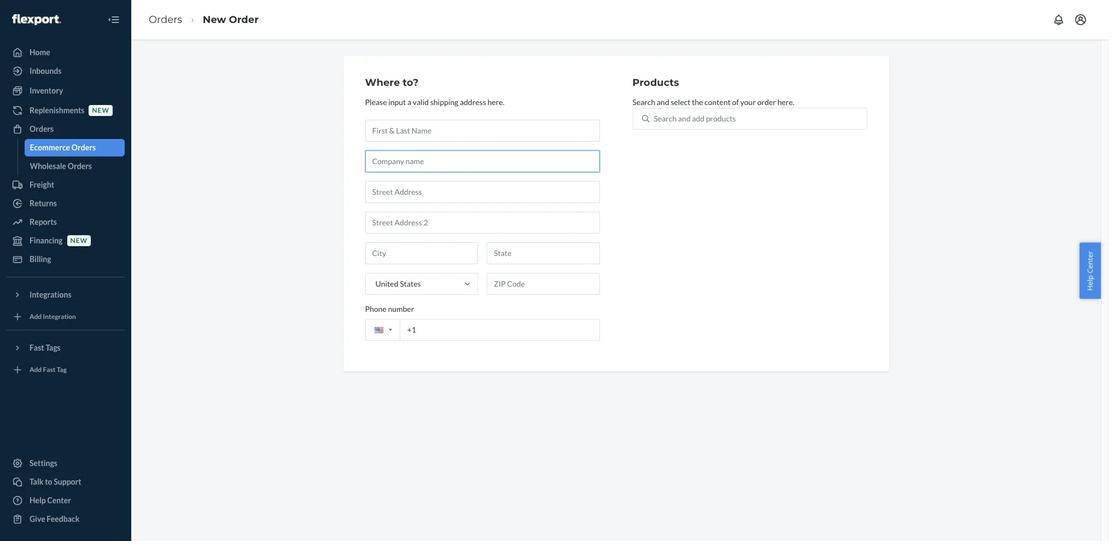 Task type: describe. For each thing, give the bounding box(es) containing it.
talk to support
[[30, 477, 81, 487]]

search and select the content of your order here.
[[633, 97, 795, 107]]

integrations button
[[7, 286, 125, 304]]

1 here. from the left
[[488, 97, 505, 107]]

products
[[706, 114, 736, 123]]

add for add integration
[[30, 313, 42, 321]]

integrations
[[30, 290, 71, 299]]

Street Address 2 text field
[[365, 212, 600, 234]]

search and add products
[[654, 114, 736, 123]]

financing
[[30, 236, 63, 245]]

tag
[[57, 366, 67, 374]]

feedback
[[47, 514, 80, 524]]

orders down ecommerce orders link
[[68, 161, 92, 171]]

returns link
[[7, 195, 125, 212]]

ecommerce orders
[[30, 143, 96, 152]]

search image
[[642, 115, 650, 122]]

help center inside button
[[1086, 251, 1096, 291]]

to?
[[403, 77, 419, 89]]

orders up ecommerce
[[30, 124, 54, 134]]

content
[[705, 97, 731, 107]]

please input a valid shipping address here.
[[365, 97, 505, 107]]

billing link
[[7, 251, 125, 268]]

new order
[[203, 13, 259, 26]]

0 horizontal spatial orders link
[[7, 120, 125, 138]]

ecommerce
[[30, 143, 70, 152]]

of
[[733, 97, 739, 107]]

help center button
[[1081, 243, 1102, 299]]

flexport logo image
[[12, 14, 61, 25]]

inventory
[[30, 86, 63, 95]]

breadcrumbs navigation
[[140, 4, 268, 36]]

orders link inside breadcrumbs navigation
[[149, 13, 182, 26]]

give feedback button
[[7, 511, 125, 528]]

search for search and add products
[[654, 114, 677, 123]]

wholesale orders link
[[24, 158, 125, 175]]

inbounds
[[30, 66, 61, 76]]

0 horizontal spatial help center
[[30, 496, 71, 505]]

and for select
[[657, 97, 670, 107]]

new
[[203, 13, 226, 26]]

center inside button
[[1086, 251, 1096, 273]]

help inside button
[[1086, 275, 1096, 291]]

add
[[693, 114, 705, 123]]

search for search and select the content of your order here.
[[633, 97, 656, 107]]

add fast tag link
[[7, 361, 125, 379]]

home
[[30, 48, 50, 57]]

add integration link
[[7, 308, 125, 326]]

close navigation image
[[107, 13, 120, 26]]

input
[[389, 97, 406, 107]]

give feedback
[[30, 514, 80, 524]]

the
[[692, 97, 704, 107]]

tags
[[46, 343, 61, 352]]

add for add fast tag
[[30, 366, 42, 374]]

select
[[671, 97, 691, 107]]

freight
[[30, 180, 54, 189]]



Task type: vqa. For each thing, say whether or not it's contained in the screenshot.
more
no



Task type: locate. For each thing, give the bounding box(es) containing it.
0 horizontal spatial here.
[[488, 97, 505, 107]]

orders link
[[149, 13, 182, 26], [7, 120, 125, 138]]

Street Address text field
[[365, 181, 600, 203]]

settings
[[30, 459, 57, 468]]

State text field
[[487, 242, 600, 264]]

new order link
[[203, 13, 259, 26]]

First & Last Name text field
[[365, 120, 600, 142]]

phone number
[[365, 304, 414, 313]]

returns
[[30, 199, 57, 208]]

0 horizontal spatial and
[[657, 97, 670, 107]]

new
[[92, 106, 109, 115], [70, 237, 88, 245]]

search
[[633, 97, 656, 107], [654, 114, 677, 123]]

inventory link
[[7, 82, 125, 100]]

1 vertical spatial help center
[[30, 496, 71, 505]]

1 horizontal spatial center
[[1086, 251, 1096, 273]]

phone
[[365, 304, 387, 313]]

talk to support button
[[7, 473, 125, 491]]

0 vertical spatial search
[[633, 97, 656, 107]]

1 vertical spatial search
[[654, 114, 677, 123]]

0 vertical spatial orders link
[[149, 13, 182, 26]]

help center link
[[7, 492, 125, 510]]

united states: + 1 image
[[389, 329, 392, 331]]

ZIP Code text field
[[487, 273, 600, 295]]

1 add from the top
[[30, 313, 42, 321]]

0 horizontal spatial help
[[30, 496, 46, 505]]

settings link
[[7, 455, 125, 472]]

search right search image
[[654, 114, 677, 123]]

orders link up ecommerce orders on the top
[[7, 120, 125, 138]]

add down fast tags
[[30, 366, 42, 374]]

fast tags button
[[7, 339, 125, 357]]

0 vertical spatial help center
[[1086, 251, 1096, 291]]

0 vertical spatial add
[[30, 313, 42, 321]]

inbounds link
[[7, 62, 125, 80]]

1 vertical spatial help
[[30, 496, 46, 505]]

replenishments
[[30, 106, 85, 115]]

new down inventory link
[[92, 106, 109, 115]]

states
[[400, 279, 421, 288]]

1 horizontal spatial orders link
[[149, 13, 182, 26]]

add left integration
[[30, 313, 42, 321]]

fast
[[30, 343, 44, 352], [43, 366, 56, 374]]

address
[[460, 97, 486, 107]]

order
[[229, 13, 259, 26]]

0 vertical spatial help
[[1086, 275, 1096, 291]]

orders link left new
[[149, 13, 182, 26]]

wholesale orders
[[30, 161, 92, 171]]

add fast tag
[[30, 366, 67, 374]]

1 vertical spatial orders link
[[7, 120, 125, 138]]

help center
[[1086, 251, 1096, 291], [30, 496, 71, 505]]

valid
[[413, 97, 429, 107]]

reports
[[30, 217, 57, 227]]

add
[[30, 313, 42, 321], [30, 366, 42, 374]]

here.
[[488, 97, 505, 107], [778, 97, 795, 107]]

Company name text field
[[365, 150, 600, 172]]

fast tags
[[30, 343, 61, 352]]

1 horizontal spatial help
[[1086, 275, 1096, 291]]

new down reports link
[[70, 237, 88, 245]]

talk
[[30, 477, 43, 487]]

1 vertical spatial new
[[70, 237, 88, 245]]

orders up wholesale orders link
[[72, 143, 96, 152]]

ecommerce orders link
[[24, 139, 125, 157]]

1 horizontal spatial here.
[[778, 97, 795, 107]]

here. right address
[[488, 97, 505, 107]]

your
[[741, 97, 756, 107]]

to
[[45, 477, 52, 487]]

a
[[408, 97, 412, 107]]

1 vertical spatial and
[[679, 114, 691, 123]]

add integration
[[30, 313, 76, 321]]

freight link
[[7, 176, 125, 194]]

fast left tags
[[30, 343, 44, 352]]

orders left new
[[149, 13, 182, 26]]

help
[[1086, 275, 1096, 291], [30, 496, 46, 505]]

home link
[[7, 44, 125, 61]]

and for add
[[679, 114, 691, 123]]

1 vertical spatial add
[[30, 366, 42, 374]]

billing
[[30, 254, 51, 264]]

please
[[365, 97, 387, 107]]

0 vertical spatial fast
[[30, 343, 44, 352]]

center
[[1086, 251, 1096, 273], [47, 496, 71, 505]]

0 vertical spatial and
[[657, 97, 670, 107]]

2 here. from the left
[[778, 97, 795, 107]]

1 vertical spatial center
[[47, 496, 71, 505]]

and
[[657, 97, 670, 107], [679, 114, 691, 123]]

new for financing
[[70, 237, 88, 245]]

integration
[[43, 313, 76, 321]]

united states
[[376, 279, 421, 288]]

where
[[365, 77, 400, 89]]

fast left tag
[[43, 366, 56, 374]]

open notifications image
[[1053, 13, 1066, 26]]

number
[[388, 304, 414, 313]]

search up search image
[[633, 97, 656, 107]]

fast inside dropdown button
[[30, 343, 44, 352]]

orders inside breadcrumbs navigation
[[149, 13, 182, 26]]

and left 'add'
[[679, 114, 691, 123]]

1 vertical spatial fast
[[43, 366, 56, 374]]

new for replenishments
[[92, 106, 109, 115]]

reports link
[[7, 213, 125, 231]]

1 horizontal spatial help center
[[1086, 251, 1096, 291]]

and left select
[[657, 97, 670, 107]]

support
[[54, 477, 81, 487]]

0 horizontal spatial center
[[47, 496, 71, 505]]

2 add from the top
[[30, 366, 42, 374]]

give
[[30, 514, 45, 524]]

City text field
[[365, 242, 478, 264]]

0 vertical spatial center
[[1086, 251, 1096, 273]]

open account menu image
[[1075, 13, 1088, 26]]

here. right order
[[778, 97, 795, 107]]

where to?
[[365, 77, 419, 89]]

united
[[376, 279, 399, 288]]

1 horizontal spatial and
[[679, 114, 691, 123]]

order
[[758, 97, 777, 107]]

1 horizontal spatial new
[[92, 106, 109, 115]]

products
[[633, 77, 680, 89]]

shipping
[[431, 97, 459, 107]]

wholesale
[[30, 161, 66, 171]]

0 horizontal spatial new
[[70, 237, 88, 245]]

1 (702) 123-4567 telephone field
[[365, 319, 600, 341]]

0 vertical spatial new
[[92, 106, 109, 115]]

orders
[[149, 13, 182, 26], [30, 124, 54, 134], [72, 143, 96, 152], [68, 161, 92, 171]]



